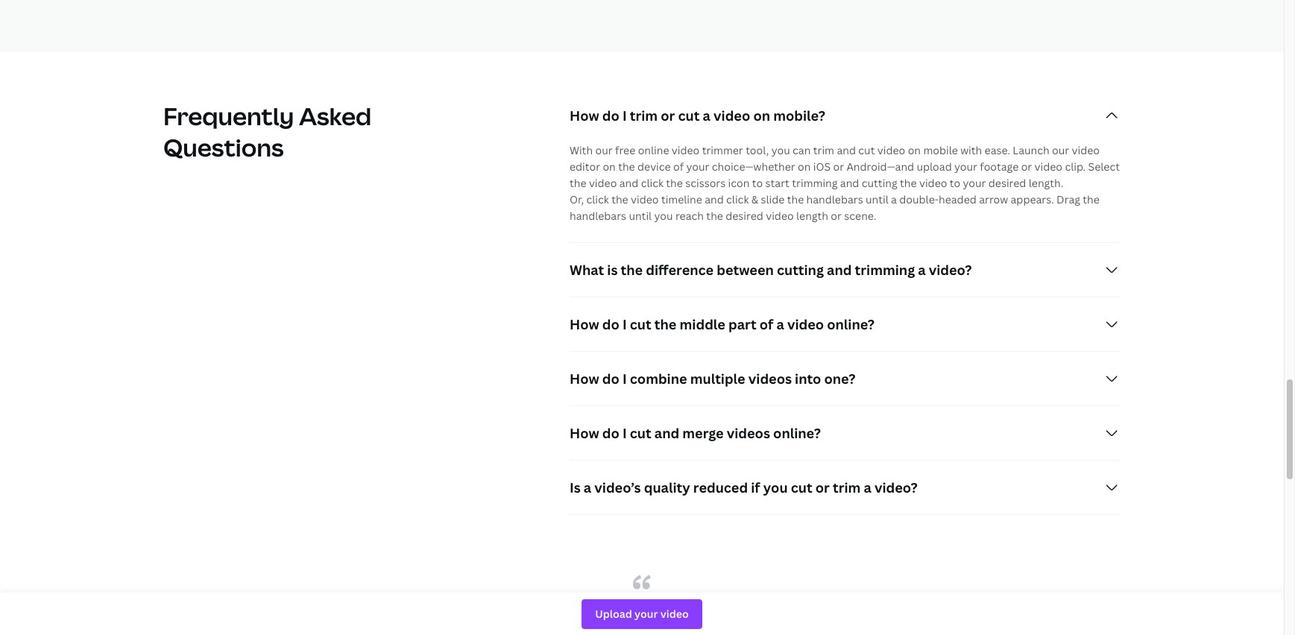Task type: describe. For each thing, give the bounding box(es) containing it.
video down slide
[[766, 209, 794, 223]]

or down 'launch'
[[1021, 160, 1032, 174]]

0 horizontal spatial until
[[629, 209, 652, 223]]

a down double- at the top right of page
[[918, 261, 926, 279]]

and inside dropdown button
[[827, 261, 852, 279]]

how for how do i cut the middle part of a video online?
[[570, 316, 599, 334]]

slide
[[761, 193, 785, 207]]

ios
[[814, 160, 831, 174]]

mobile?
[[774, 107, 826, 125]]

icon
[[728, 176, 750, 190]]

multiple
[[690, 370, 746, 388]]

0 vertical spatial you
[[772, 143, 790, 158]]

arrow
[[979, 193, 1008, 207]]

1 to from the left
[[752, 176, 763, 190]]

one?
[[824, 370, 856, 388]]

with
[[570, 143, 593, 158]]

video right online
[[672, 143, 700, 158]]

timeline
[[661, 193, 702, 207]]

1 vertical spatial you
[[654, 209, 673, 223]]

if
[[751, 479, 760, 497]]

cut up scissors
[[678, 107, 700, 125]]

is a video's quality reduced if you cut or trim a video?
[[570, 479, 918, 497]]

1 vertical spatial handlebars
[[570, 209, 627, 223]]

trim inside dropdown button
[[630, 107, 658, 125]]

middle
[[680, 316, 726, 334]]

i for and
[[623, 425, 627, 443]]

cut inside dropdown button
[[791, 479, 813, 497]]

2 horizontal spatial click
[[726, 193, 749, 207]]

part
[[729, 316, 757, 334]]

on down free
[[603, 160, 616, 174]]

can
[[793, 143, 811, 158]]

what is the difference between cutting and trimming a video?
[[570, 261, 972, 279]]

reach
[[676, 209, 704, 223]]

video up 'into' at the right bottom
[[788, 316, 824, 334]]

trimming inside with our free online video trimmer tool, you can trim and cut video on mobile with ease. launch our video editor on the device of your choice—whether on ios or android—and upload your footage or video clip. select the video and click the scissors icon to start trimming and cutting the video to your desired length. or, click the video timeline and click & slide the handlebars until a double-headed arrow appears. drag the handlebars until you reach the desired video length or scene.
[[792, 176, 838, 190]]

video? inside dropdown button
[[875, 479, 918, 497]]

and down the device
[[620, 176, 639, 190]]

combine
[[630, 370, 687, 388]]

video down 'editor'
[[589, 176, 617, 190]]

or,
[[570, 193, 584, 207]]

headed
[[939, 193, 977, 207]]

cut inside with our free online video trimmer tool, you can trim and cut video on mobile with ease. launch our video editor on the device of your choice—whether on ios or android—and upload your footage or video clip. select the video and click the scissors icon to start trimming and cutting the video to your desired length. or, click the video timeline and click & slide the handlebars until a double-headed arrow appears. drag the handlebars until you reach the desired video length or scene.
[[859, 143, 875, 158]]

how for how do i combine multiple videos into one?
[[570, 370, 599, 388]]

videos inside "dropdown button"
[[727, 425, 770, 443]]

trim for video
[[813, 143, 835, 158]]

what
[[570, 261, 604, 279]]

footage
[[980, 160, 1019, 174]]

a right is
[[584, 479, 592, 497]]

cutting inside with our free online video trimmer tool, you can trim and cut video on mobile with ease. launch our video editor on the device of your choice—whether on ios or android—and upload your footage or video clip. select the video and click the scissors icon to start trimming and cutting the video to your desired length. or, click the video timeline and click & slide the handlebars until a double-headed arrow appears. drag the handlebars until you reach the desired video length or scene.
[[862, 176, 898, 190]]

how do i combine multiple videos into one? button
[[570, 352, 1121, 406]]

upload
[[917, 160, 952, 174]]

clip.
[[1065, 160, 1086, 174]]

2 our from the left
[[1052, 143, 1070, 158]]

0 horizontal spatial click
[[587, 193, 609, 207]]

1 horizontal spatial click
[[641, 176, 664, 190]]

appears.
[[1011, 193, 1054, 207]]

how for how do i trim or cut a video on mobile?
[[570, 107, 599, 125]]

into
[[795, 370, 821, 388]]

online
[[638, 143, 669, 158]]

with
[[961, 143, 982, 158]]

or inside "is a video's quality reduced if you cut or trim a video?" dropdown button
[[816, 479, 830, 497]]

length.
[[1029, 176, 1064, 190]]

a down the how do i cut and merge videos online? "dropdown button"
[[864, 479, 872, 497]]

length
[[797, 209, 829, 223]]

video up the clip.
[[1072, 143, 1100, 158]]

a inside with our free online video trimmer tool, you can trim and cut video on mobile with ease. launch our video editor on the device of your choice—whether on ios or android—and upload your footage or video clip. select the video and click the scissors icon to start trimming and cutting the video to your desired length. or, click the video timeline and click & slide the handlebars until a double-headed arrow appears. drag the handlebars until you reach the desired video length or scene.
[[891, 193, 897, 207]]

android—and
[[847, 160, 914, 174]]

the down free
[[618, 160, 635, 174]]

the right reach
[[707, 209, 723, 223]]

a right part
[[777, 316, 784, 334]]

video up trimmer
[[714, 107, 750, 125]]

i for or
[[623, 107, 627, 125]]

or inside "how do i trim or cut a video on mobile?" dropdown button
[[661, 107, 675, 125]]

or right ios
[[833, 160, 844, 174]]

you inside dropdown button
[[763, 479, 788, 497]]

trimmer
[[702, 143, 743, 158]]

with our free online video trimmer tool, you can trim and cut video on mobile with ease. launch our video editor on the device of your choice—whether on ios or android—and upload your footage or video clip. select the video and click the scissors icon to start trimming and cutting the video to your desired length. or, click the video timeline and click & slide the handlebars until a double-headed arrow appears. drag the handlebars until you reach the desired video length or scene.
[[570, 143, 1120, 223]]

scene.
[[844, 209, 877, 223]]

2 to from the left
[[950, 176, 961, 190]]

how do i trim or cut a video on mobile? button
[[570, 89, 1121, 143]]

do for how do i combine multiple videos into one?
[[602, 370, 620, 388]]

and inside "dropdown button"
[[655, 425, 680, 443]]

the right or, at left
[[612, 193, 628, 207]]



Task type: locate. For each thing, give the bounding box(es) containing it.
merge
[[683, 425, 724, 443]]

0 horizontal spatial handlebars
[[570, 209, 627, 223]]

select
[[1089, 160, 1120, 174]]

1 how from the top
[[570, 107, 599, 125]]

quotation mark image
[[633, 575, 651, 590]]

of inside dropdown button
[[760, 316, 774, 334]]

click down icon
[[726, 193, 749, 207]]

&
[[752, 193, 759, 207]]

3 how from the top
[[570, 370, 599, 388]]

is
[[570, 479, 581, 497]]

on down can
[[798, 160, 811, 174]]

1 vertical spatial until
[[629, 209, 652, 223]]

0 horizontal spatial desired
[[726, 209, 764, 223]]

do up free
[[602, 107, 620, 125]]

free
[[615, 143, 636, 158]]

1 vertical spatial desired
[[726, 209, 764, 223]]

1 horizontal spatial video?
[[929, 261, 972, 279]]

until up "scene."
[[866, 193, 889, 207]]

handlebars up length in the right of the page
[[807, 193, 863, 207]]

or down the how do i cut and merge videos online? "dropdown button"
[[816, 479, 830, 497]]

cutting
[[862, 176, 898, 190], [777, 261, 824, 279]]

video down upload
[[920, 176, 947, 190]]

0 vertical spatial until
[[866, 193, 889, 207]]

and down "how do i trim or cut a video on mobile?" dropdown button
[[837, 143, 856, 158]]

handlebars
[[807, 193, 863, 207], [570, 209, 627, 223]]

trim
[[630, 107, 658, 125], [813, 143, 835, 158], [833, 479, 861, 497]]

2 vertical spatial trim
[[833, 479, 861, 497]]

0 horizontal spatial video?
[[875, 479, 918, 497]]

2 i from the top
[[623, 316, 627, 334]]

editor
[[570, 160, 600, 174]]

how inside "dropdown button"
[[570, 425, 599, 443]]

how do i combine multiple videos into one?
[[570, 370, 856, 388]]

0 horizontal spatial to
[[752, 176, 763, 190]]

0 vertical spatial desired
[[989, 176, 1027, 190]]

0 vertical spatial trimming
[[792, 176, 838, 190]]

trim inside with our free online video trimmer tool, you can trim and cut video on mobile with ease. launch our video editor on the device of your choice—whether on ios or android—and upload your footage or video clip. select the video and click the scissors icon to start trimming and cutting the video to your desired length. or, click the video timeline and click & slide the handlebars until a double-headed arrow appears. drag the handlebars until you reach the desired video length or scene.
[[813, 143, 835, 158]]

0 horizontal spatial trimming
[[792, 176, 838, 190]]

0 horizontal spatial of
[[673, 160, 684, 174]]

4 how from the top
[[570, 425, 599, 443]]

reduced
[[693, 479, 748, 497]]

trim down the how do i cut and merge videos online? "dropdown button"
[[833, 479, 861, 497]]

tool,
[[746, 143, 769, 158]]

or up online
[[661, 107, 675, 125]]

and left merge
[[655, 425, 680, 443]]

click down the device
[[641, 176, 664, 190]]

between
[[717, 261, 774, 279]]

trimming down "scene."
[[855, 261, 915, 279]]

video down the device
[[631, 193, 659, 207]]

our left free
[[595, 143, 613, 158]]

cutting inside what is the difference between cutting and trimming a video? dropdown button
[[777, 261, 824, 279]]

how do i cut and merge videos online? button
[[570, 407, 1121, 460]]

1 vertical spatial video?
[[875, 479, 918, 497]]

1 vertical spatial online?
[[773, 425, 821, 443]]

a left double- at the top right of page
[[891, 193, 897, 207]]

asked
[[299, 100, 372, 132]]

0 vertical spatial cutting
[[862, 176, 898, 190]]

until left reach
[[629, 209, 652, 223]]

video up android—and
[[878, 143, 906, 158]]

how do i cut and merge videos online?
[[570, 425, 821, 443]]

the up timeline
[[666, 176, 683, 190]]

1 vertical spatial trimming
[[855, 261, 915, 279]]

and
[[837, 143, 856, 158], [620, 176, 639, 190], [840, 176, 859, 190], [705, 193, 724, 207], [827, 261, 852, 279], [655, 425, 680, 443]]

0 horizontal spatial online?
[[773, 425, 821, 443]]

click
[[641, 176, 664, 190], [587, 193, 609, 207], [726, 193, 749, 207]]

cut up combine
[[630, 316, 652, 334]]

on inside "how do i trim or cut a video on mobile?" dropdown button
[[754, 107, 770, 125]]

trim up online
[[630, 107, 658, 125]]

1 horizontal spatial of
[[760, 316, 774, 334]]

0 vertical spatial video?
[[929, 261, 972, 279]]

1 horizontal spatial our
[[1052, 143, 1070, 158]]

the
[[618, 160, 635, 174], [570, 176, 587, 190], [666, 176, 683, 190], [900, 176, 917, 190], [612, 193, 628, 207], [787, 193, 804, 207], [1083, 193, 1100, 207], [707, 209, 723, 223], [621, 261, 643, 279], [655, 316, 677, 334]]

1 vertical spatial trim
[[813, 143, 835, 158]]

cut inside "dropdown button"
[[630, 425, 652, 443]]

the right is
[[621, 261, 643, 279]]

4 do from the top
[[602, 425, 620, 443]]

your up headed
[[963, 176, 986, 190]]

how up is
[[570, 425, 599, 443]]

how left combine
[[570, 370, 599, 388]]

how do i trim or cut a video on mobile?
[[570, 107, 826, 125]]

device
[[638, 160, 671, 174]]

your up scissors
[[687, 160, 710, 174]]

double-
[[900, 193, 939, 207]]

do for how do i cut and merge videos online?
[[602, 425, 620, 443]]

3 do from the top
[[602, 370, 620, 388]]

ease.
[[985, 143, 1011, 158]]

the up double- at the top right of page
[[900, 176, 917, 190]]

difference
[[646, 261, 714, 279]]

2 do from the top
[[602, 316, 620, 334]]

a
[[703, 107, 711, 125], [891, 193, 897, 207], [918, 261, 926, 279], [777, 316, 784, 334], [584, 479, 592, 497], [864, 479, 872, 497]]

online? up how do i combine multiple videos into one? dropdown button
[[827, 316, 875, 334]]

of
[[673, 160, 684, 174], [760, 316, 774, 334]]

is a video's quality reduced if you cut or trim a video? button
[[570, 461, 1121, 515]]

video? inside dropdown button
[[929, 261, 972, 279]]

cut down combine
[[630, 425, 652, 443]]

0 vertical spatial online?
[[827, 316, 875, 334]]

quality
[[644, 479, 690, 497]]

i inside "dropdown button"
[[623, 425, 627, 443]]

0 horizontal spatial cutting
[[777, 261, 824, 279]]

2 vertical spatial you
[[763, 479, 788, 497]]

do up video's
[[602, 425, 620, 443]]

desired down the &
[[726, 209, 764, 223]]

video?
[[929, 261, 972, 279], [875, 479, 918, 497]]

how down what
[[570, 316, 599, 334]]

scissors
[[686, 176, 726, 190]]

and up how do i cut the middle part of a video online? dropdown button
[[827, 261, 852, 279]]

0 vertical spatial handlebars
[[807, 193, 863, 207]]

do inside "dropdown button"
[[602, 425, 620, 443]]

1 horizontal spatial desired
[[989, 176, 1027, 190]]

start
[[766, 176, 790, 190]]

or right length in the right of the page
[[831, 209, 842, 223]]

click right or, at left
[[587, 193, 609, 207]]

your down with
[[955, 160, 978, 174]]

how for how do i cut and merge videos online?
[[570, 425, 599, 443]]

frequently asked questions
[[163, 100, 372, 164]]

1 our from the left
[[595, 143, 613, 158]]

cut
[[678, 107, 700, 125], [859, 143, 875, 158], [630, 316, 652, 334], [630, 425, 652, 443], [791, 479, 813, 497]]

you down timeline
[[654, 209, 673, 223]]

1 do from the top
[[602, 107, 620, 125]]

trim inside dropdown button
[[833, 479, 861, 497]]

trimming inside what is the difference between cutting and trimming a video? dropdown button
[[855, 261, 915, 279]]

or
[[661, 107, 675, 125], [833, 160, 844, 174], [1021, 160, 1032, 174], [831, 209, 842, 223], [816, 479, 830, 497]]

0 vertical spatial of
[[673, 160, 684, 174]]

choice—whether
[[712, 160, 796, 174]]

to up headed
[[950, 176, 961, 190]]

4 i from the top
[[623, 425, 627, 443]]

1 horizontal spatial online?
[[827, 316, 875, 334]]

1 horizontal spatial until
[[866, 193, 889, 207]]

3 i from the top
[[623, 370, 627, 388]]

of right part
[[760, 316, 774, 334]]

2 how from the top
[[570, 316, 599, 334]]

handlebars down or, at left
[[570, 209, 627, 223]]

0 vertical spatial trim
[[630, 107, 658, 125]]

cutting down android—and
[[862, 176, 898, 190]]

video
[[714, 107, 750, 125], [672, 143, 700, 158], [878, 143, 906, 158], [1072, 143, 1100, 158], [1035, 160, 1063, 174], [589, 176, 617, 190], [920, 176, 947, 190], [631, 193, 659, 207], [766, 209, 794, 223], [788, 316, 824, 334]]

videos inside dropdown button
[[749, 370, 792, 388]]

0 vertical spatial videos
[[749, 370, 792, 388]]

videos right merge
[[727, 425, 770, 443]]

i for the
[[623, 316, 627, 334]]

trimming
[[792, 176, 838, 190], [855, 261, 915, 279]]

on up tool,
[[754, 107, 770, 125]]

frequently
[[163, 100, 294, 132]]

do
[[602, 107, 620, 125], [602, 316, 620, 334], [602, 370, 620, 388], [602, 425, 620, 443]]

questions
[[163, 132, 284, 164]]

do for how do i trim or cut a video on mobile?
[[602, 107, 620, 125]]

to
[[752, 176, 763, 190], [950, 176, 961, 190]]

is
[[607, 261, 618, 279]]

you
[[772, 143, 790, 158], [654, 209, 673, 223], [763, 479, 788, 497]]

how do i cut the middle part of a video online? button
[[570, 298, 1121, 352]]

until
[[866, 193, 889, 207], [629, 209, 652, 223]]

videos
[[749, 370, 792, 388], [727, 425, 770, 443]]

do left combine
[[602, 370, 620, 388]]

and up "scene."
[[840, 176, 859, 190]]

a up trimmer
[[703, 107, 711, 125]]

trim for reduced
[[833, 479, 861, 497]]

the left middle
[[655, 316, 677, 334]]

online? down 'into' at the right bottom
[[773, 425, 821, 443]]

desired down the footage
[[989, 176, 1027, 190]]

1 vertical spatial videos
[[727, 425, 770, 443]]

1 horizontal spatial handlebars
[[807, 193, 863, 207]]

you left can
[[772, 143, 790, 158]]

1 vertical spatial of
[[760, 316, 774, 334]]

how
[[570, 107, 599, 125], [570, 316, 599, 334], [570, 370, 599, 388], [570, 425, 599, 443]]

trim up ios
[[813, 143, 835, 158]]

the right drag
[[1083, 193, 1100, 207]]

our
[[595, 143, 613, 158], [1052, 143, 1070, 158]]

online? inside dropdown button
[[827, 316, 875, 334]]

mobile
[[924, 143, 958, 158]]

video's
[[595, 479, 641, 497]]

1 horizontal spatial trimming
[[855, 261, 915, 279]]

what is the difference between cutting and trimming a video? button
[[570, 243, 1121, 297]]

videos left 'into' at the right bottom
[[749, 370, 792, 388]]

and down scissors
[[705, 193, 724, 207]]

i for multiple
[[623, 370, 627, 388]]

cutting right "between"
[[777, 261, 824, 279]]

launch
[[1013, 143, 1050, 158]]

i
[[623, 107, 627, 125], [623, 316, 627, 334], [623, 370, 627, 388], [623, 425, 627, 443]]

trimming down ios
[[792, 176, 838, 190]]

do down is
[[602, 316, 620, 334]]

the right slide
[[787, 193, 804, 207]]

0 horizontal spatial our
[[595, 143, 613, 158]]

cut up android—and
[[859, 143, 875, 158]]

you right if
[[763, 479, 788, 497]]

1 i from the top
[[623, 107, 627, 125]]

of right the device
[[673, 160, 684, 174]]

to up the &
[[752, 176, 763, 190]]

how do i cut the middle part of a video online?
[[570, 316, 875, 334]]

cut right if
[[791, 479, 813, 497]]

the up or, at left
[[570, 176, 587, 190]]

your
[[687, 160, 710, 174], [955, 160, 978, 174], [963, 176, 986, 190]]

do for how do i cut the middle part of a video online?
[[602, 316, 620, 334]]

online? inside "dropdown button"
[[773, 425, 821, 443]]

1 horizontal spatial to
[[950, 176, 961, 190]]

how up with
[[570, 107, 599, 125]]

on up upload
[[908, 143, 921, 158]]

1 horizontal spatial cutting
[[862, 176, 898, 190]]

desired
[[989, 176, 1027, 190], [726, 209, 764, 223]]

1 vertical spatial cutting
[[777, 261, 824, 279]]

on
[[754, 107, 770, 125], [908, 143, 921, 158], [603, 160, 616, 174], [798, 160, 811, 174]]

our up the clip.
[[1052, 143, 1070, 158]]

of inside with our free online video trimmer tool, you can trim and cut video on mobile with ease. launch our video editor on the device of your choice—whether on ios or android—and upload your footage or video clip. select the video and click the scissors icon to start trimming and cutting the video to your desired length. or, click the video timeline and click & slide the handlebars until a double-headed arrow appears. drag the handlebars until you reach the desired video length or scene.
[[673, 160, 684, 174]]

online?
[[827, 316, 875, 334], [773, 425, 821, 443]]

drag
[[1057, 193, 1081, 207]]

video up length.
[[1035, 160, 1063, 174]]



Task type: vqa. For each thing, say whether or not it's contained in the screenshot.
How Do I Trim Or Cut A Video On Mobile?
yes



